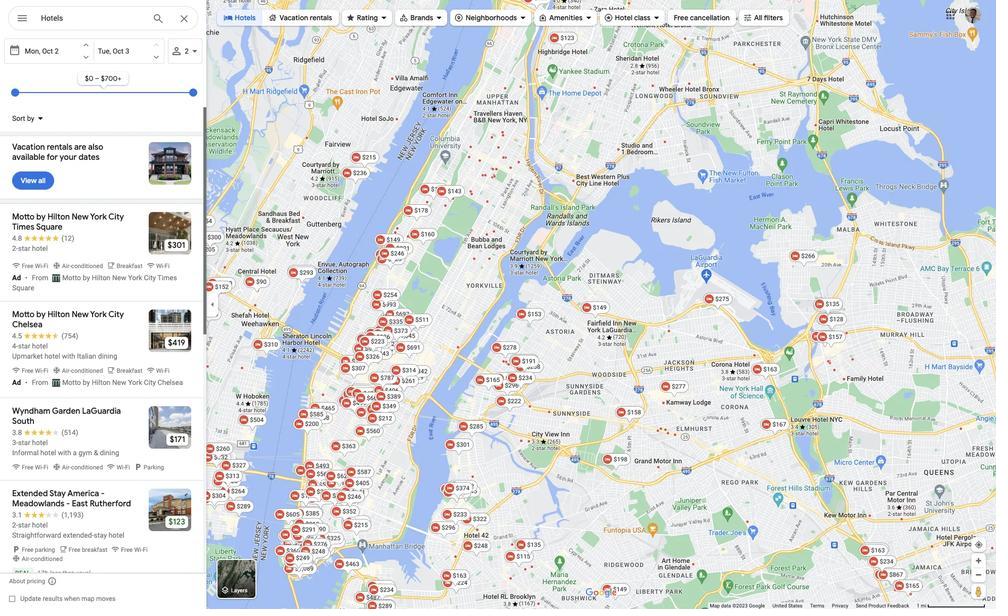 Task type: locate. For each thing, give the bounding box(es) containing it.
1 vertical spatial rentals
[[47, 142, 72, 152]]

product
[[868, 603, 886, 609]]

footer
[[710, 602, 917, 609]]

2 right mon,
[[55, 47, 59, 55]]

2 inside popup button
[[185, 47, 189, 55]]

None field
[[41, 12, 144, 24]]

united states
[[772, 603, 803, 609]]

–
[[95, 74, 99, 83]]

map
[[710, 603, 720, 609]]

privacy
[[832, 603, 848, 609]]

1 vertical spatial vacation
[[12, 142, 45, 152]]

1 horizontal spatial oct
[[113, 47, 124, 55]]

0 vertical spatial vacation
[[279, 13, 308, 22]]

 button
[[8, 6, 36, 32]]

google
[[749, 603, 765, 609]]

all filters
[[754, 13, 783, 22]]

about
[[9, 578, 25, 585]]

0 horizontal spatial oct
[[42, 47, 53, 55]]

$700+
[[101, 74, 121, 83]]

vacation
[[279, 13, 308, 22], [12, 142, 45, 152]]

1 oct from the left
[[42, 47, 53, 55]]

when
[[64, 595, 80, 602]]

all
[[754, 13, 762, 22]]

for
[[47, 152, 58, 162]]

vacation right hotels on the left of the page
[[279, 13, 308, 22]]

monday, october 2 to tuesday, october 3 group
[[4, 38, 164, 64]]

0 vertical spatial rentals
[[310, 13, 332, 22]]

map
[[81, 595, 95, 602]]

update results when map moves
[[20, 595, 116, 602]]

rentals inside the vacation rentals are also available for your dates
[[47, 142, 72, 152]]

vacation left for
[[12, 142, 45, 152]]

set check out one day later image
[[152, 53, 161, 62]]

google maps element
[[0, 0, 996, 609]]

Update results when map moves checkbox
[[9, 592, 116, 605]]

brands
[[410, 13, 433, 22]]

rentals left rating popup button
[[310, 13, 332, 22]]

1 horizontal spatial vacation
[[279, 13, 308, 22]]

results for hotels feed
[[0, 107, 206, 587]]

update
[[20, 595, 41, 602]]

oct left 3 at the left top
[[113, 47, 124, 55]]

1 mi button
[[917, 603, 985, 609]]

2 right set check out one day later image
[[185, 47, 189, 55]]

rentals
[[310, 13, 332, 22], [47, 142, 72, 152]]

2 oct from the left
[[113, 47, 124, 55]]

pricing
[[27, 578, 45, 585]]

about pricing image
[[48, 577, 57, 586]]

all
[[38, 176, 46, 185]]

0 horizontal spatial 2
[[55, 47, 59, 55]]

©2023
[[732, 603, 748, 609]]

vacation rentals are also available for your dates main content
[[0, 36, 206, 609]]

2
[[55, 47, 59, 55], [185, 47, 189, 55]]

show your location image
[[974, 540, 983, 549]]

send
[[856, 603, 867, 609]]

hotel class button
[[600, 7, 665, 29]]

rentals inside option
[[310, 13, 332, 22]]

price per night region
[[4, 64, 202, 107]]

brands button
[[395, 7, 447, 29]]

1 2 from the left
[[55, 47, 59, 55]]

zoom out image
[[975, 571, 982, 579]]

show street view coverage image
[[971, 584, 986, 599]]

view all button
[[12, 168, 54, 193]]

Hotels radio
[[217, 10, 262, 26]]

rentals for vacation rentals are also available for your dates
[[47, 142, 72, 152]]

none field inside hotels field
[[41, 12, 144, 24]]

available
[[12, 152, 45, 162]]

amenities
[[549, 13, 583, 22]]

about pricing
[[9, 578, 45, 585]]

0 horizontal spatial rentals
[[47, 142, 72, 152]]

rating button
[[342, 7, 392, 29]]

neighborhoods button
[[450, 7, 531, 29]]

1 horizontal spatial rentals
[[310, 13, 332, 22]]

neighborhoods
[[466, 13, 517, 22]]


[[16, 11, 28, 25]]

data
[[721, 603, 731, 609]]

rating
[[357, 13, 378, 22]]

google account: leeland pitt  
(leeland.pitt@adept.ai) image
[[965, 7, 981, 23]]

1 horizontal spatial 2
[[185, 47, 189, 55]]

states
[[788, 603, 803, 609]]

set check in one day later image
[[81, 53, 90, 62]]

cancellation
[[690, 13, 730, 22]]

footer containing map data ©2023 google
[[710, 602, 917, 609]]

amenities button
[[534, 7, 597, 29]]

set check in one day earlier image
[[81, 40, 90, 50]]

0 horizontal spatial vacation
[[12, 142, 45, 152]]

vacation inside option
[[279, 13, 308, 22]]

2 2 from the left
[[185, 47, 189, 55]]

rentals left 'are'
[[47, 142, 72, 152]]

your
[[60, 152, 77, 162]]

vacation for vacation rentals are also available for your dates
[[12, 142, 45, 152]]

Vacation rentals radio
[[262, 10, 339, 26]]

sort by button
[[6, 107, 48, 130]]

oct right mon,
[[42, 47, 53, 55]]

hotel class
[[615, 13, 650, 22]]

view all
[[21, 176, 46, 185]]

oct for 3
[[113, 47, 124, 55]]

vacation inside the vacation rentals are also available for your dates
[[12, 142, 45, 152]]

oct
[[42, 47, 53, 55], [113, 47, 124, 55]]

view
[[21, 176, 37, 185]]

rentals for vacation rentals
[[310, 13, 332, 22]]

free cancellation
[[674, 13, 730, 22]]



Task type: describe. For each thing, give the bounding box(es) containing it.
by
[[27, 114, 34, 122]]

dates
[[79, 152, 100, 162]]

collapse side panel image
[[207, 299, 218, 310]]

footer inside "google maps" element
[[710, 602, 917, 609]]

send product feedback
[[856, 603, 909, 609]]

1 mi
[[917, 603, 927, 609]]

moves
[[96, 595, 116, 602]]

tue, oct 3
[[98, 47, 129, 55]]

results
[[43, 595, 63, 602]]

zoom in image
[[975, 557, 982, 565]]

free
[[674, 13, 688, 22]]

sort
[[12, 114, 25, 122]]

oct for 2
[[42, 47, 53, 55]]

3
[[125, 47, 129, 55]]

feedback
[[887, 603, 909, 609]]

united
[[772, 603, 787, 609]]

terms button
[[810, 602, 824, 609]]

free cancellation button
[[668, 7, 736, 29]]

united states button
[[772, 602, 803, 609]]

all filters button
[[739, 7, 789, 29]]

vacation for vacation rentals
[[279, 13, 308, 22]]

layers
[[231, 587, 247, 594]]

Hotels field
[[8, 6, 198, 31]]

send product feedback button
[[856, 602, 909, 609]]

$0
[[85, 74, 93, 83]]

hotels
[[235, 13, 256, 22]]

2 button
[[168, 38, 202, 64]]

terms
[[810, 603, 824, 609]]

are
[[74, 142, 86, 152]]

set check out one day earlier image
[[152, 40, 161, 50]]

hotel
[[615, 13, 632, 22]]

class
[[634, 13, 650, 22]]

sort by
[[12, 114, 34, 122]]

map data ©2023 google
[[710, 603, 765, 609]]

$0 – $700+
[[85, 74, 121, 83]]

2 inside group
[[55, 47, 59, 55]]

mon, oct 2
[[25, 47, 59, 55]]

filters
[[764, 13, 783, 22]]

vacation rentals
[[279, 13, 332, 22]]

also
[[88, 142, 103, 152]]

1
[[917, 603, 920, 609]]

privacy button
[[832, 602, 848, 609]]

mi
[[921, 603, 927, 609]]

vacation rentals are also available for your dates
[[12, 142, 103, 162]]

mon,
[[25, 47, 40, 55]]

toggle lodging type option group
[[217, 10, 339, 26]]

 search field
[[8, 6, 198, 32]]

tue,
[[98, 47, 111, 55]]



Task type: vqa. For each thing, say whether or not it's contained in the screenshot.
'11' in Total duration 11 hr 52 min. element
no



